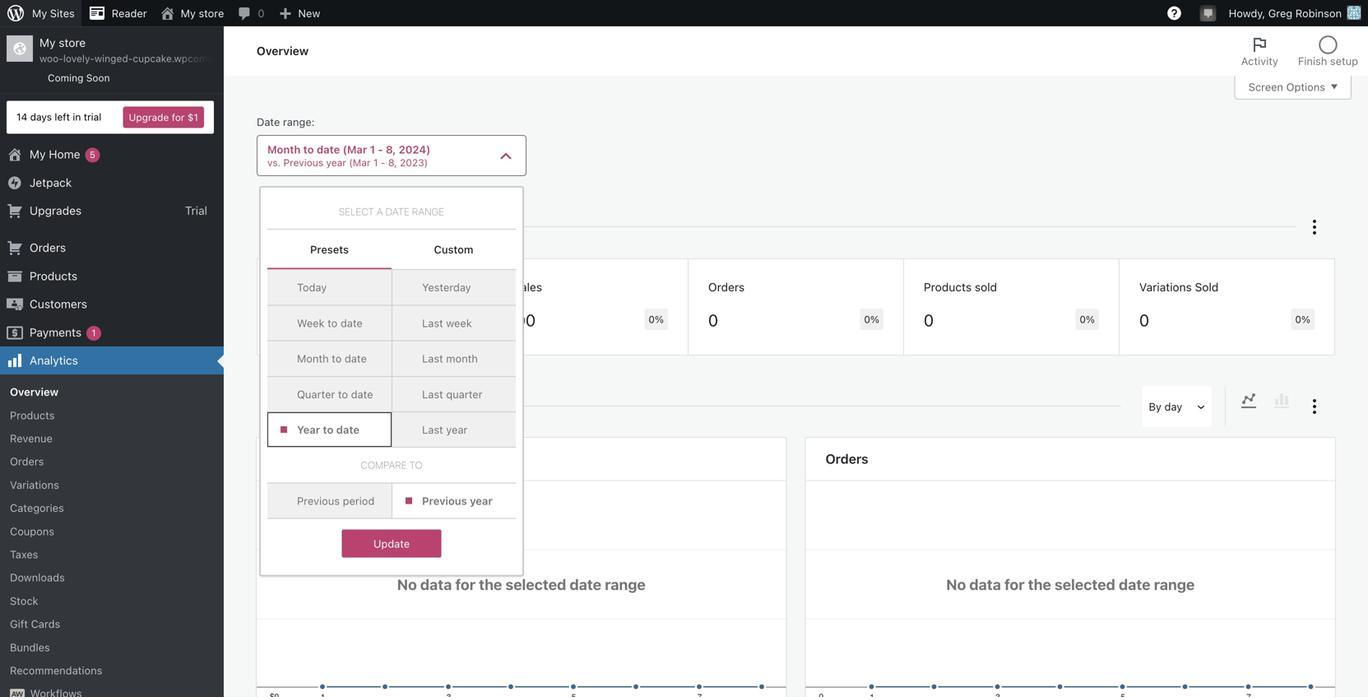 Task type: describe. For each thing, give the bounding box(es) containing it.
compare to
[[361, 459, 423, 471]]

date
[[257, 116, 280, 128]]

last for last week
[[422, 317, 443, 329]]

today
[[297, 281, 327, 294]]

date for select a date range
[[386, 206, 410, 217]]

new link
[[271, 0, 327, 26]]

coupons link
[[0, 520, 224, 543]]

variations link
[[0, 473, 224, 496]]

left
[[55, 111, 70, 123]]

0% for variations
[[1296, 314, 1311, 325]]

products for products sold
[[924, 280, 972, 294]]

screen
[[1249, 81, 1284, 93]]

store for my store
[[199, 7, 224, 19]]

last year
[[422, 423, 468, 436]]

stock
[[10, 594, 38, 607]]

0% for net
[[649, 314, 664, 325]]

finish
[[1298, 55, 1328, 67]]

0% for total
[[433, 314, 448, 325]]

my for my sites
[[32, 7, 47, 19]]

payments
[[30, 325, 82, 339]]

0 link
[[231, 0, 271, 26]]

0 for variations sold
[[1140, 310, 1150, 330]]

trial
[[185, 204, 207, 217]]

main menu navigation
[[0, 26, 265, 697]]

to for month to date
[[332, 352, 342, 365]]

orders inside performance indicators menu
[[709, 280, 745, 294]]

my sites link
[[0, 0, 81, 26]]

0 horizontal spatial range
[[283, 116, 312, 128]]

14 days left in trial
[[16, 111, 101, 123]]

tab list containing activity
[[1232, 26, 1369, 76]]

net
[[493, 280, 512, 294]]

month for month to date (mar 1 - 8, 2024) vs. previous year (mar 1 - 8, 2023)
[[267, 143, 301, 155]]

to for compare to
[[409, 459, 423, 471]]

choose which analytics to display and the section name image
[[1305, 217, 1325, 237]]

month for month to date
[[297, 352, 329, 365]]

winged-
[[95, 53, 133, 64]]

period
[[343, 494, 375, 507]]

my home 5
[[30, 147, 95, 161]]

$0.00 for net
[[493, 310, 536, 330]]

trial
[[84, 111, 101, 123]]

greg
[[1269, 7, 1293, 19]]

upgrades
[[30, 204, 82, 217]]

soon
[[86, 72, 110, 84]]

finish setup
[[1298, 55, 1359, 67]]

activity button
[[1232, 26, 1289, 76]]

yesterday
[[422, 281, 471, 294]]

2 orders link from the top
[[0, 450, 224, 473]]

for
[[172, 112, 185, 123]]

upgrade for $1
[[129, 112, 198, 123]]

recommendations
[[10, 664, 102, 676]]

setup
[[1331, 55, 1359, 67]]

date for quarter to date
[[351, 388, 373, 400]]

last month
[[422, 352, 478, 365]]

select
[[339, 206, 374, 217]]

recommendations link
[[0, 659, 224, 682]]

date for week to date
[[341, 317, 363, 329]]

year to date
[[297, 423, 360, 436]]

gift cards link
[[0, 612, 224, 636]]

products sold
[[924, 280, 997, 294]]

gift cards
[[10, 618, 60, 630]]

presets tab panel
[[267, 269, 516, 568]]

:
[[312, 116, 315, 128]]

new
[[298, 7, 320, 19]]

previous year
[[422, 494, 493, 507]]

month
[[446, 352, 478, 365]]

0 vertical spatial (mar
[[343, 143, 367, 155]]

my store link
[[154, 0, 231, 26]]

0 vertical spatial overview
[[257, 44, 309, 58]]

howdy,
[[1229, 7, 1266, 19]]

bundles link
[[0, 636, 224, 659]]

year
[[297, 423, 320, 436]]

howdy, greg robinson
[[1229, 7, 1342, 19]]

update
[[373, 537, 410, 550]]

sites
[[50, 7, 75, 19]]

a
[[377, 206, 383, 217]]

last for last year
[[422, 423, 443, 436]]

1 vertical spatial 8,
[[388, 157, 397, 168]]

home
[[49, 147, 80, 161]]

sold
[[1195, 280, 1219, 294]]

coupons
[[10, 525, 54, 537]]

update button
[[342, 530, 441, 558]]

to for week to date
[[328, 317, 338, 329]]

woo-
[[40, 53, 63, 64]]

my for my home 5
[[30, 147, 46, 161]]

1 vertical spatial -
[[381, 157, 386, 168]]

date range :
[[257, 116, 315, 128]]

performance indicators menu
[[257, 259, 1336, 356]]

finish setup button
[[1289, 26, 1369, 76]]

0 vertical spatial 8,
[[386, 143, 396, 155]]

coming
[[48, 72, 83, 84]]

year for previous
[[470, 494, 493, 507]]

total sales
[[277, 280, 334, 294]]

2024)
[[399, 143, 431, 155]]

bundles
[[10, 641, 50, 653]]

presets
[[310, 243, 349, 256]]

14
[[16, 111, 27, 123]]

screen options
[[1249, 81, 1326, 93]]

3 0% from the left
[[864, 314, 880, 325]]

date for month to date
[[345, 352, 367, 365]]

1 products link from the top
[[0, 262, 224, 290]]

store for my store woo-lovely-winged-cupcake.wpcomstaging.com coming soon
[[59, 36, 86, 49]]



Task type: vqa. For each thing, say whether or not it's contained in the screenshot.
Stock
yes



Task type: locate. For each thing, give the bounding box(es) containing it.
products link down analytics link
[[0, 404, 224, 427]]

$0.00 down "net sales"
[[493, 310, 536, 330]]

custom button
[[392, 230, 516, 269]]

automatewoo element
[[10, 689, 25, 697]]

jetpack
[[30, 176, 72, 189]]

to right year
[[323, 423, 334, 436]]

gift
[[10, 618, 28, 630]]

reader
[[112, 7, 147, 19]]

sold
[[975, 280, 997, 294]]

lovely-
[[63, 53, 95, 64]]

robinson
[[1296, 7, 1342, 19]]

overview inside overview link
[[10, 386, 59, 398]]

sales for total sales
[[306, 280, 334, 294]]

to down :
[[303, 143, 314, 155]]

range
[[283, 116, 312, 128], [412, 206, 444, 217]]

jetpack link
[[0, 169, 224, 197]]

sales for net sales
[[515, 280, 542, 294]]

taxes link
[[0, 543, 224, 566]]

1 inside payments 1
[[92, 327, 96, 338]]

to up quarter to date at left bottom
[[332, 352, 342, 365]]

variations inside main menu navigation
[[10, 478, 59, 491]]

tab list
[[1232, 26, 1369, 76], [267, 230, 516, 269]]

upgrade for $1 button
[[123, 107, 204, 128]]

to right quarter at the left
[[338, 388, 348, 400]]

range up the 'custom'
[[412, 206, 444, 217]]

sales
[[306, 280, 334, 294], [515, 280, 542, 294]]

last for last quarter
[[422, 388, 443, 400]]

reader link
[[81, 0, 154, 26]]

overview down analytics
[[10, 386, 59, 398]]

2 $0.00 from the left
[[493, 310, 536, 330]]

products link up customers
[[0, 262, 224, 290]]

last down last quarter
[[422, 423, 443, 436]]

to for year to date
[[323, 423, 334, 436]]

0 for orders
[[709, 310, 718, 330]]

select a date range
[[339, 206, 444, 217]]

previous down compare to
[[422, 494, 467, 507]]

variations up categories
[[10, 478, 59, 491]]

0 vertical spatial month
[[267, 143, 301, 155]]

last left week
[[422, 317, 443, 329]]

1 horizontal spatial variations
[[1140, 280, 1192, 294]]

1 vertical spatial tab list
[[267, 230, 516, 269]]

0 vertical spatial variations
[[1140, 280, 1192, 294]]

to for quarter to date
[[338, 388, 348, 400]]

products left sold
[[924, 280, 972, 294]]

quarter
[[446, 388, 483, 400]]

date for year to date
[[336, 423, 360, 436]]

2 horizontal spatial year
[[470, 494, 493, 507]]

-
[[378, 143, 383, 155], [381, 157, 386, 168]]

1 $0.00 from the left
[[277, 310, 320, 330]]

2 vertical spatial 1
[[92, 327, 96, 338]]

products up customers
[[30, 269, 77, 283]]

1 horizontal spatial year
[[446, 423, 468, 436]]

0 horizontal spatial store
[[59, 36, 86, 49]]

0 horizontal spatial overview
[[10, 386, 59, 398]]

toolbar navigation
[[0, 0, 1369, 30]]

8, left the 2023)
[[388, 157, 397, 168]]

cards
[[31, 618, 60, 630]]

products for second products link from the top
[[10, 409, 55, 421]]

quarter
[[297, 388, 335, 400]]

0 vertical spatial -
[[378, 143, 383, 155]]

payments 1
[[30, 325, 96, 339]]

8, left 2024) on the left of page
[[386, 143, 396, 155]]

orders link
[[0, 234, 224, 262], [0, 450, 224, 473]]

charts
[[267, 397, 315, 416]]

to
[[303, 143, 314, 155], [328, 317, 338, 329], [332, 352, 342, 365], [338, 388, 348, 400], [323, 423, 334, 436], [409, 459, 423, 471]]

upgrade
[[129, 112, 169, 123]]

products up revenue
[[10, 409, 55, 421]]

1 last from the top
[[422, 317, 443, 329]]

sales right the net
[[515, 280, 542, 294]]

performance
[[267, 217, 360, 237]]

date for month to date (mar 1 - 8, 2024) vs. previous year (mar 1 - 8, 2023)
[[317, 143, 340, 155]]

1
[[370, 143, 375, 155], [373, 157, 378, 168], [92, 327, 96, 338]]

line chart image
[[1239, 391, 1259, 411]]

variations for variations sold
[[1140, 280, 1192, 294]]

2023)
[[400, 157, 428, 168]]

range right date
[[283, 116, 312, 128]]

week
[[297, 317, 325, 329]]

overview down the new "link"
[[257, 44, 309, 58]]

net sales
[[493, 280, 542, 294]]

5 0% from the left
[[1296, 314, 1311, 325]]

previous inside the month to date (mar 1 - 8, 2024) vs. previous year (mar 1 - 8, 2023)
[[284, 157, 324, 168]]

1 vertical spatial 1
[[373, 157, 378, 168]]

0 vertical spatial orders link
[[0, 234, 224, 262]]

month inside the month to date (mar 1 - 8, 2024) vs. previous year (mar 1 - 8, 2023)
[[267, 143, 301, 155]]

1 horizontal spatial $0.00
[[493, 310, 536, 330]]

store left 0 link
[[199, 7, 224, 19]]

month to date
[[297, 352, 367, 365]]

orders
[[30, 241, 66, 254], [709, 280, 745, 294], [826, 451, 869, 467], [10, 455, 44, 468]]

$0.00 down total sales
[[277, 310, 320, 330]]

(mar left 2024) on the left of page
[[343, 143, 367, 155]]

variations for variations
[[10, 478, 59, 491]]

0 vertical spatial year
[[326, 157, 346, 168]]

0 inside toolbar navigation
[[258, 7, 265, 19]]

downloads link
[[0, 566, 224, 589]]

$0.00 for total
[[277, 310, 320, 330]]

0 vertical spatial store
[[199, 7, 224, 19]]

week
[[446, 317, 472, 329]]

presets button
[[267, 230, 392, 269]]

variations
[[1140, 280, 1192, 294], [10, 478, 59, 491]]

0 horizontal spatial year
[[326, 157, 346, 168]]

0 vertical spatial 1
[[370, 143, 375, 155]]

categories
[[10, 502, 64, 514]]

1 left 2024) on the left of page
[[370, 143, 375, 155]]

sales right total
[[306, 280, 334, 294]]

tab list up options
[[1232, 26, 1369, 76]]

1 vertical spatial variations
[[10, 478, 59, 491]]

1 vertical spatial year
[[446, 423, 468, 436]]

1 vertical spatial store
[[59, 36, 86, 49]]

month inside presets tab panel
[[297, 352, 329, 365]]

compare
[[361, 459, 407, 471]]

days
[[30, 111, 52, 123]]

1 vertical spatial orders link
[[0, 450, 224, 473]]

4 last from the top
[[422, 423, 443, 436]]

last left quarter
[[422, 388, 443, 400]]

- left the 2023)
[[381, 157, 386, 168]]

options
[[1287, 81, 1326, 93]]

store inside my store woo-lovely-winged-cupcake.wpcomstaging.com coming soon
[[59, 36, 86, 49]]

bar chart image
[[1272, 391, 1292, 411]]

0 for products sold
[[924, 310, 934, 330]]

orders link up customers link
[[0, 234, 224, 262]]

to right week
[[328, 317, 338, 329]]

previous left period
[[297, 494, 340, 507]]

month up vs.
[[267, 143, 301, 155]]

previous right vs.
[[284, 157, 324, 168]]

1 vertical spatial overview
[[10, 386, 59, 398]]

previous for previous year
[[422, 494, 467, 507]]

year for last
[[446, 423, 468, 436]]

to for month to date (mar 1 - 8, 2024) vs. previous year (mar 1 - 8, 2023)
[[303, 143, 314, 155]]

in
[[73, 111, 81, 123]]

to inside the month to date (mar 1 - 8, 2024) vs. previous year (mar 1 - 8, 2023)
[[303, 143, 314, 155]]

categories link
[[0, 496, 224, 520]]

previous
[[284, 157, 324, 168], [297, 494, 340, 507], [422, 494, 467, 507]]

store inside my store link
[[199, 7, 224, 19]]

2 sales from the left
[[515, 280, 542, 294]]

1 up analytics link
[[92, 327, 96, 338]]

my left home in the top left of the page
[[30, 147, 46, 161]]

3 last from the top
[[422, 388, 443, 400]]

1 horizontal spatial sales
[[515, 280, 542, 294]]

last week
[[422, 317, 472, 329]]

date inside the month to date (mar 1 - 8, 2024) vs. previous year (mar 1 - 8, 2023)
[[317, 143, 340, 155]]

custom
[[434, 243, 474, 256]]

0 vertical spatial tab list
[[1232, 26, 1369, 76]]

1 left the 2023)
[[373, 157, 378, 168]]

1 0% from the left
[[433, 314, 448, 325]]

1 vertical spatial products link
[[0, 404, 224, 427]]

variations sold
[[1140, 280, 1219, 294]]

last quarter
[[422, 388, 483, 400]]

0 horizontal spatial $0.00
[[277, 310, 320, 330]]

store
[[199, 7, 224, 19], [59, 36, 86, 49]]

my store
[[181, 7, 224, 19]]

my up cupcake.wpcomstaging.com
[[181, 7, 196, 19]]

last
[[422, 317, 443, 329], [422, 352, 443, 365], [422, 388, 443, 400], [422, 423, 443, 436]]

my left sites
[[32, 7, 47, 19]]

notification image
[[1202, 6, 1215, 19]]

previous for previous period
[[297, 494, 340, 507]]

last for last month
[[422, 352, 443, 365]]

0 horizontal spatial sales
[[306, 280, 334, 294]]

1 horizontal spatial store
[[199, 7, 224, 19]]

1 vertical spatial range
[[412, 206, 444, 217]]

1 horizontal spatial range
[[412, 206, 444, 217]]

- left 2024) on the left of page
[[378, 143, 383, 155]]

0 vertical spatial range
[[283, 116, 312, 128]]

5
[[90, 149, 95, 160]]

products
[[30, 269, 77, 283], [924, 280, 972, 294], [10, 409, 55, 421]]

my inside my store woo-lovely-winged-cupcake.wpcomstaging.com coming soon
[[40, 36, 56, 49]]

1 vertical spatial (mar
[[349, 157, 371, 168]]

$1
[[188, 112, 198, 123]]

cupcake.wpcomstaging.com
[[133, 53, 265, 64]]

0 horizontal spatial tab list
[[267, 230, 516, 269]]

tab list down select a date range on the top of the page
[[267, 230, 516, 269]]

orders link up "categories" link
[[0, 450, 224, 473]]

2 vertical spatial year
[[470, 494, 493, 507]]

my up 'woo-'
[[40, 36, 56, 49]]

quarter to date
[[297, 388, 373, 400]]

1 horizontal spatial overview
[[257, 44, 309, 58]]

year
[[326, 157, 346, 168], [446, 423, 468, 436], [470, 494, 493, 507]]

2 last from the top
[[422, 352, 443, 365]]

1 sales from the left
[[306, 280, 334, 294]]

0 horizontal spatial variations
[[10, 478, 59, 491]]

my
[[32, 7, 47, 19], [181, 7, 196, 19], [40, 36, 56, 49], [30, 147, 46, 161]]

downloads
[[10, 571, 65, 584]]

0% for products
[[1080, 314, 1095, 325]]

tab list containing presets
[[267, 230, 516, 269]]

screen options button
[[1235, 75, 1352, 100]]

year inside the month to date (mar 1 - 8, 2024) vs. previous year (mar 1 - 8, 2023)
[[326, 157, 346, 168]]

taxes
[[10, 548, 38, 560]]

variations left 'sold'
[[1140, 280, 1192, 294]]

previous period
[[297, 494, 375, 507]]

8,
[[386, 143, 396, 155], [388, 157, 397, 168]]

month down week
[[297, 352, 329, 365]]

my sites
[[32, 7, 75, 19]]

menu bar
[[1226, 386, 1305, 427]]

variations inside performance indicators menu
[[1140, 280, 1192, 294]]

choose which charts to display image
[[1305, 397, 1325, 417]]

4 0% from the left
[[1080, 314, 1095, 325]]

products inside performance indicators menu
[[924, 280, 972, 294]]

1 orders link from the top
[[0, 234, 224, 262]]

overview link
[[0, 380, 224, 404]]

store up lovely-
[[59, 36, 86, 49]]

1 horizontal spatial tab list
[[1232, 26, 1369, 76]]

revenue link
[[0, 427, 224, 450]]

to right 'compare'
[[409, 459, 423, 471]]

revenue
[[10, 432, 53, 444]]

(mar up select
[[349, 157, 371, 168]]

1 vertical spatial month
[[297, 352, 329, 365]]

vs.
[[267, 157, 281, 168]]

customers
[[30, 297, 87, 311]]

week to date
[[297, 317, 363, 329]]

last left "month"
[[422, 352, 443, 365]]

my for my store woo-lovely-winged-cupcake.wpcomstaging.com coming soon
[[40, 36, 56, 49]]

overview
[[257, 44, 309, 58], [10, 386, 59, 398]]

my for my store
[[181, 7, 196, 19]]

stock link
[[0, 589, 224, 612]]

2 products link from the top
[[0, 404, 224, 427]]

0 vertical spatial products link
[[0, 262, 224, 290]]

2 0% from the left
[[649, 314, 664, 325]]



